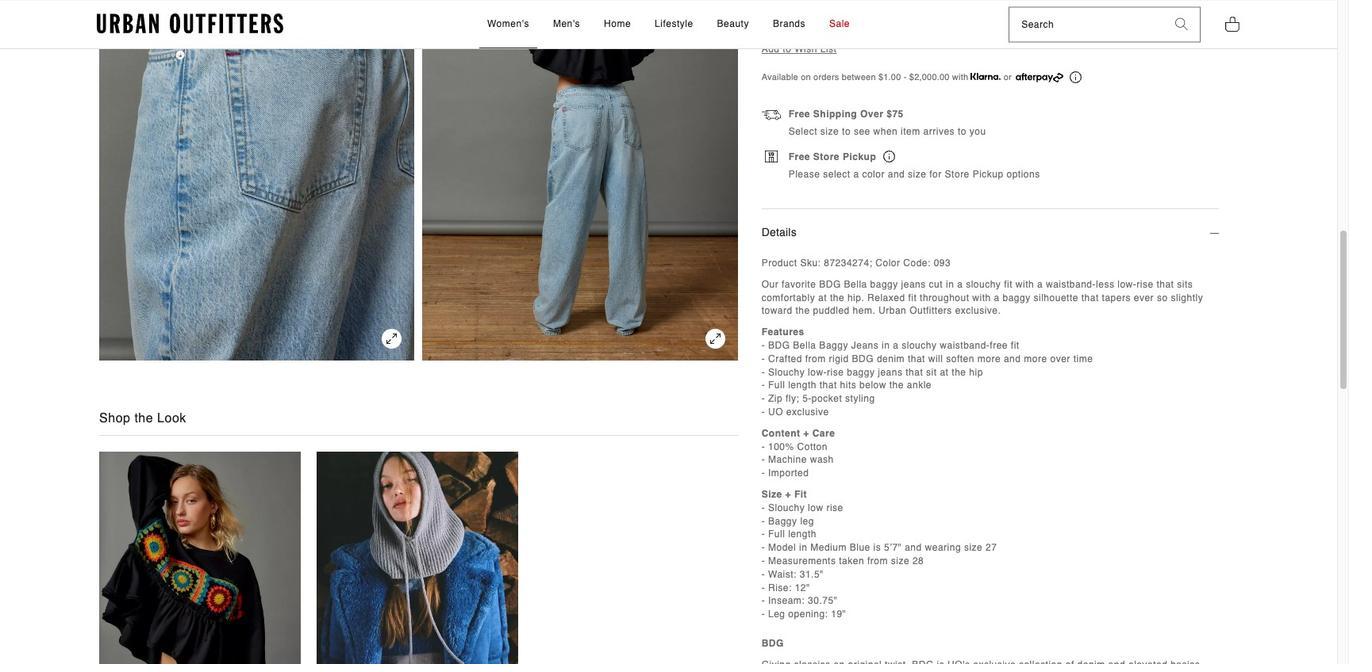 Task type: vqa. For each thing, say whether or not it's contained in the screenshot.
Recently
no



Task type: describe. For each thing, give the bounding box(es) containing it.
1 store pickup image from the left
[[765, 150, 777, 162]]

home
[[604, 18, 631, 29]]

add to wish list button
[[762, 43, 837, 54]]

from inside features - bdg bella baggy jeans in a slouchy waistband-free fit - crafted from rigid bdg denim that will soften more and more over time - slouchy low-rise baggy jeans that sit at the hip - full length that hits below the ankle - zip fly; 5-pocket styling - uo exclusive
[[805, 353, 826, 364]]

sale link
[[821, 1, 858, 48]]

men's link
[[545, 1, 588, 48]]

1 vertical spatial fit
[[908, 292, 917, 303]]

at inside the our favorite bdg bella baggy jeans cut in a slouchy fit with a waistband-less low-rise that sits comfortably at the hip. relaxed fit throughout with a baggy silhouette that tapers ever so slightly toward the puddled hem. urban outfitters exclusive.
[[818, 292, 827, 303]]

home link
[[596, 1, 639, 48]]

87234274;
[[824, 258, 872, 269]]

low- inside the our favorite bdg bella baggy jeans cut in a slouchy fit with a waistband-less low-rise that sits comfortably at the hip. relaxed fit throughout with a baggy silhouette that tapers ever so slightly toward the puddled hem. urban outfitters exclusive.
[[1117, 279, 1137, 290]]

size + fit - slouchy low rise - baggy leg - full length - model in medium blue is 5'7" and wearing size 27 - measurements taken from size 28 - waist: 31.5" - rise: 12" - inseam: 30.75" - leg opening: 19"
[[762, 489, 997, 620]]

ankle
[[907, 380, 932, 391]]

lifestyle
[[655, 18, 693, 29]]

a up silhouette
[[1037, 279, 1043, 290]]

search image
[[1175, 18, 1188, 31]]

5'7"
[[884, 543, 902, 554]]

cut
[[929, 279, 943, 290]]

wearing
[[925, 543, 961, 554]]

zip
[[768, 393, 783, 404]]

a left color
[[853, 168, 859, 179]]

klarna image
[[971, 73, 1001, 80]]

men's
[[553, 18, 580, 29]]

0 vertical spatial baggy
[[870, 279, 898, 290]]

free shipping over $75 select size to see when item arrives to you
[[789, 109, 986, 137]]

baggy inside size + fit - slouchy low rise - baggy leg - full length - model in medium blue is 5'7" and wearing size 27 - measurements taken from size 28 - waist: 31.5" - rise: 12" - inseam: 30.75" - leg opening: 19"
[[768, 516, 797, 527]]

rise inside features - bdg bella baggy jeans in a slouchy waistband-free fit - crafted from rigid bdg denim that will soften more and more over time - slouchy low-rise baggy jeans that sit at the hip - full length that hits below the ankle - zip fly; 5-pocket styling - uo exclusive
[[827, 367, 844, 378]]

look
[[157, 411, 186, 425]]

will
[[928, 353, 943, 364]]

brands
[[773, 18, 805, 29]]

or button
[[971, 70, 1082, 84]]

kimchi blue willa faux shearling maxi jacket image
[[317, 452, 519, 665]]

100%
[[768, 441, 794, 452]]

throughout
[[920, 292, 969, 303]]

when
[[873, 126, 898, 137]]

0 vertical spatial pickup
[[843, 151, 876, 162]]

jeans
[[851, 340, 879, 351]]

urban
[[879, 305, 906, 317]]

the down comfortably at top
[[796, 305, 810, 317]]

a up throughout
[[957, 279, 963, 290]]

medium
[[810, 543, 847, 554]]

1 more from the left
[[977, 353, 1001, 364]]

bdg bella baggy no-waistband jean #3 image
[[422, 0, 738, 360]]

our
[[762, 279, 779, 290]]

tapers
[[1102, 292, 1131, 303]]

shipping
[[813, 109, 857, 120]]

so
[[1157, 292, 1168, 303]]

a up exclusive.
[[994, 292, 1000, 303]]

in inside features - bdg bella baggy jeans in a slouchy waistband-free fit - crafted from rigid bdg denim that will soften more and more over time - slouchy low-rise baggy jeans that sit at the hip - full length that hits below the ankle - zip fly; 5-pocket styling - uo exclusive
[[882, 340, 890, 351]]

options
[[1007, 168, 1040, 179]]

blue
[[850, 543, 870, 554]]

sale
[[829, 18, 850, 29]]

slouchy inside features - bdg bella baggy jeans in a slouchy waistband-free fit - crafted from rigid bdg denim that will soften more and more over time - slouchy low-rise baggy jeans that sit at the hip - full length that hits below the ankle - zip fly; 5-pocket styling - uo exclusive
[[768, 367, 805, 378]]

leg
[[800, 516, 814, 527]]

measurements
[[768, 556, 836, 567]]

from inside size + fit - slouchy low rise - baggy leg - full length - model in medium blue is 5'7" and wearing size 27 - measurements taken from size 28 - waist: 31.5" - rise: 12" - inseam: 30.75" - leg opening: 19"
[[867, 556, 888, 567]]

low- inside features - bdg bella baggy jeans in a slouchy waistband-free fit - crafted from rigid bdg denim that will soften more and more over time - slouchy low-rise baggy jeans that sit at the hip - full length that hits below the ankle - zip fly; 5-pocket styling - uo exclusive
[[808, 367, 827, 378]]

leg
[[768, 609, 785, 620]]

31.5"
[[800, 569, 824, 580]]

hem.
[[853, 305, 875, 317]]

cotton
[[797, 441, 828, 452]]

bdg down features
[[768, 340, 790, 351]]

sits
[[1177, 279, 1193, 290]]

product sku: 87234274; color code: 093
[[762, 258, 951, 269]]

toward
[[762, 305, 793, 317]]

jeans inside features - bdg bella baggy jeans in a slouchy waistband-free fit - crafted from rigid bdg denim that will soften more and more over time - slouchy low-rise baggy jeans that sit at the hip - full length that hits below the ankle - zip fly; 5-pocket styling - uo exclusive
[[878, 367, 903, 378]]

features - bdg bella baggy jeans in a slouchy waistband-free fit - crafted from rigid bdg denim that will soften more and more over time - slouchy low-rise baggy jeans that sit at the hip - full length that hits below the ankle - zip fly; 5-pocket styling - uo exclusive
[[762, 327, 1093, 418]]

size left 27
[[964, 543, 983, 554]]

wash
[[810, 455, 834, 466]]

that up 'pocket'
[[819, 380, 837, 391]]

between
[[842, 72, 876, 82]]

model
[[768, 543, 796, 554]]

code:
[[903, 258, 931, 269]]

2 more from the left
[[1024, 353, 1047, 364]]

inseam:
[[768, 596, 805, 607]]

uo
[[768, 407, 783, 418]]

less
[[1096, 279, 1114, 290]]

rigid
[[829, 353, 849, 364]]

a inside features - bdg bella baggy jeans in a slouchy waistband-free fit - crafted from rigid bdg denim that will soften more and more over time - slouchy low-rise baggy jeans that sit at the hip - full length that hits below the ankle - zip fly; 5-pocket styling - uo exclusive
[[893, 340, 899, 351]]

bdg lake crochet babydoll top image
[[99, 452, 301, 665]]

available
[[762, 72, 798, 82]]

waistband- inside features - bdg bella baggy jeans in a slouchy waistband-free fit - crafted from rigid bdg denim that will soften more and more over time - slouchy low-rise baggy jeans that sit at the hip - full length that hits below the ankle - zip fly; 5-pocket styling - uo exclusive
[[940, 340, 990, 351]]

on
[[801, 72, 811, 82]]

wish
[[794, 43, 817, 54]]

details
[[762, 226, 797, 239]]

baggy inside features - bdg bella baggy jeans in a slouchy waistband-free fit - crafted from rigid bdg denim that will soften more and more over time - slouchy low-rise baggy jeans that sit at the hip - full length that hits below the ankle - zip fly; 5-pocket styling - uo exclusive
[[819, 340, 848, 351]]

hip
[[969, 367, 983, 378]]

see
[[854, 126, 870, 137]]

for
[[929, 168, 942, 179]]

slouchy inside size + fit - slouchy low rise - baggy leg - full length - model in medium blue is 5'7" and wearing size 27 - measurements taken from size 28 - waist: 31.5" - rise: 12" - inseam: 30.75" - leg opening: 19"
[[768, 503, 805, 514]]

over
[[860, 109, 884, 120]]

0 vertical spatial with
[[952, 72, 968, 82]]

free
[[990, 340, 1008, 351]]

care
[[812, 428, 835, 439]]

fly;
[[786, 393, 799, 404]]

2 horizontal spatial to
[[958, 126, 966, 137]]

details button
[[762, 209, 1219, 257]]

$75
[[887, 109, 904, 120]]

zoom in image for bdg bella baggy no-waistband jean #3 image
[[705, 329, 725, 348]]

afterpay image
[[1016, 73, 1063, 82]]

waistband- inside the our favorite bdg bella baggy jeans cut in a slouchy fit with a waistband-less low-rise that sits comfortably at the hip. relaxed fit throughout with a baggy silhouette that tapers ever so slightly toward the puddled hem. urban outfitters exclusive.
[[1046, 279, 1096, 290]]

12"
[[795, 582, 810, 594]]

in inside the our favorite bdg bella baggy jeans cut in a slouchy fit with a waistband-less low-rise that sits comfortably at the hip. relaxed fit throughout with a baggy silhouette that tapers ever so slightly toward the puddled hem. urban outfitters exclusive.
[[946, 279, 954, 290]]

the left look
[[134, 411, 153, 425]]

silhouette
[[1034, 292, 1078, 303]]

opening:
[[788, 609, 828, 620]]

length inside features - bdg bella baggy jeans in a slouchy waistband-free fit - crafted from rigid bdg denim that will soften more and more over time - slouchy low-rise baggy jeans that sit at the hip - full length that hits below the ankle - zip fly; 5-pocket styling - uo exclusive
[[788, 380, 816, 391]]

styling
[[845, 393, 875, 404]]

2 store pickup image from the left
[[883, 151, 895, 162]]

slightly
[[1171, 292, 1203, 303]]

please
[[789, 168, 820, 179]]

bella for baggy
[[844, 279, 867, 290]]

color
[[876, 258, 900, 269]]

machine
[[768, 455, 807, 466]]



Task type: locate. For each thing, give the bounding box(es) containing it.
0 horizontal spatial from
[[805, 353, 826, 364]]

1 horizontal spatial +
[[803, 428, 809, 439]]

store up select
[[813, 151, 840, 162]]

rise right low at the bottom right of page
[[826, 503, 843, 514]]

from down 'is' on the right of the page
[[867, 556, 888, 567]]

0 vertical spatial bella
[[844, 279, 867, 290]]

baggy left silhouette
[[1003, 292, 1031, 303]]

zoom in image
[[382, 329, 402, 348], [705, 329, 725, 348]]

store pickup image down shipping options "icon"
[[765, 150, 777, 162]]

slouchy down fit
[[768, 503, 805, 514]]

that down less
[[1081, 292, 1099, 303]]

that left will
[[908, 353, 925, 364]]

28
[[912, 556, 924, 567]]

my shopping bag image
[[1224, 15, 1240, 33]]

2 horizontal spatial in
[[946, 279, 954, 290]]

1 vertical spatial slouchy
[[768, 503, 805, 514]]

in up denim
[[882, 340, 890, 351]]

0 vertical spatial +
[[803, 428, 809, 439]]

bdg
[[819, 279, 841, 290], [768, 340, 790, 351], [852, 353, 874, 364], [762, 638, 784, 649]]

in right cut
[[946, 279, 954, 290]]

add
[[762, 43, 780, 54]]

bella inside features - bdg bella baggy jeans in a slouchy waistband-free fit - crafted from rigid bdg denim that will soften more and more over time - slouchy low-rise baggy jeans that sit at the hip - full length that hits below the ankle - zip fly; 5-pocket styling - uo exclusive
[[793, 340, 816, 351]]

with up silhouette
[[1016, 279, 1034, 290]]

slouchy down crafted
[[768, 367, 805, 378]]

jeans
[[901, 279, 926, 290], [878, 367, 903, 378]]

pickup left options
[[973, 168, 1004, 179]]

length up the 5-
[[788, 380, 816, 391]]

full up zip
[[768, 380, 785, 391]]

favorite
[[782, 279, 816, 290]]

$2,000.00
[[909, 72, 950, 82]]

full up the model
[[768, 529, 785, 540]]

0 horizontal spatial more
[[977, 353, 1001, 364]]

free for free shipping over $75 select size to see when item arrives to you
[[789, 109, 810, 120]]

1 vertical spatial low-
[[808, 367, 827, 378]]

waistband- up 'soften'
[[940, 340, 990, 351]]

+ for fit
[[785, 489, 791, 500]]

+
[[803, 428, 809, 439], [785, 489, 791, 500]]

bdg down leg
[[762, 638, 784, 649]]

0 vertical spatial rise
[[1137, 279, 1153, 290]]

bella up crafted
[[793, 340, 816, 351]]

to right add
[[783, 43, 791, 54]]

free
[[789, 109, 810, 120], [789, 151, 810, 162]]

store
[[813, 151, 840, 162], [945, 168, 970, 179]]

puddled
[[813, 305, 850, 317]]

1 vertical spatial bella
[[793, 340, 816, 351]]

low- up tapers
[[1117, 279, 1137, 290]]

1 horizontal spatial in
[[882, 340, 890, 351]]

add to wish list
[[762, 43, 837, 54]]

1 vertical spatial free
[[789, 151, 810, 162]]

the down 'soften'
[[952, 367, 966, 378]]

size inside free shipping over $75 select size to see when item arrives to you
[[820, 126, 839, 137]]

1 vertical spatial and
[[1004, 353, 1021, 364]]

a up denim
[[893, 340, 899, 351]]

1 vertical spatial at
[[940, 367, 949, 378]]

in inside size + fit - slouchy low rise - baggy leg - full length - model in medium blue is 5'7" and wearing size 27 - measurements taken from size 28 - waist: 31.5" - rise: 12" - inseam: 30.75" - leg opening: 19"
[[799, 543, 807, 554]]

from left rigid
[[805, 353, 826, 364]]

2 horizontal spatial with
[[1016, 279, 1034, 290]]

bdg bella baggy no-waistband jean #2 image
[[99, 0, 415, 360]]

free inside free shipping over $75 select size to see when item arrives to you
[[789, 109, 810, 120]]

and
[[888, 168, 905, 179], [1004, 353, 1021, 364], [905, 543, 922, 554]]

fit up outfitters at the right of page
[[908, 292, 917, 303]]

brands link
[[765, 1, 813, 48]]

slouchy inside features - bdg bella baggy jeans in a slouchy waistband-free fit - crafted from rigid bdg denim that will soften more and more over time - slouchy low-rise baggy jeans that sit at the hip - full length that hits below the ankle - zip fly; 5-pocket styling - uo exclusive
[[902, 340, 937, 351]]

store right for
[[945, 168, 970, 179]]

shipping options image
[[762, 108, 781, 127]]

19"
[[831, 609, 846, 620]]

more down free
[[977, 353, 1001, 364]]

0 vertical spatial waistband-
[[1046, 279, 1096, 290]]

taken
[[839, 556, 864, 567]]

main navigation element
[[344, 1, 993, 48]]

waistband- up silhouette
[[1046, 279, 1096, 290]]

0 horizontal spatial in
[[799, 543, 807, 554]]

full inside size + fit - slouchy low rise - baggy leg - full length - model in medium blue is 5'7" and wearing size 27 - measurements taken from size 28 - waist: 31.5" - rise: 12" - inseam: 30.75" - leg opening: 19"
[[768, 529, 785, 540]]

1 horizontal spatial pickup
[[973, 168, 1004, 179]]

bdg down 'jeans'
[[852, 353, 874, 364]]

bella for baggy
[[793, 340, 816, 351]]

is
[[873, 543, 881, 554]]

0 horizontal spatial low-
[[808, 367, 827, 378]]

0 horizontal spatial zoom in image
[[382, 329, 402, 348]]

bella up hip.
[[844, 279, 867, 290]]

rise down rigid
[[827, 367, 844, 378]]

0 horizontal spatial to
[[783, 43, 791, 54]]

27
[[986, 543, 997, 554]]

jeans inside the our favorite bdg bella baggy jeans cut in a slouchy fit with a waistband-less low-rise that sits comfortably at the hip. relaxed fit throughout with a baggy silhouette that tapers ever so slightly toward the puddled hem. urban outfitters exclusive.
[[901, 279, 926, 290]]

content + care - 100% cotton - machine wash - imported
[[762, 428, 835, 479]]

size down shipping
[[820, 126, 839, 137]]

1 vertical spatial rise
[[827, 367, 844, 378]]

rise inside the our favorite bdg bella baggy jeans cut in a slouchy fit with a waistband-less low-rise that sits comfortably at the hip. relaxed fit throughout with a baggy silhouette that tapers ever so slightly toward the puddled hem. urban outfitters exclusive.
[[1137, 279, 1153, 290]]

women's
[[487, 18, 529, 29]]

1 horizontal spatial zoom in image
[[705, 329, 725, 348]]

store pickup image up color
[[883, 151, 895, 162]]

exclusive.
[[955, 305, 1001, 317]]

1 vertical spatial +
[[785, 489, 791, 500]]

0 vertical spatial at
[[818, 292, 827, 303]]

low- up 'pocket'
[[808, 367, 827, 378]]

length
[[788, 380, 816, 391], [788, 529, 816, 540]]

rise:
[[768, 582, 792, 594]]

imported
[[768, 468, 809, 479]]

with
[[952, 72, 968, 82], [1016, 279, 1034, 290], [972, 292, 991, 303]]

size down 5'7"
[[891, 556, 909, 567]]

0 vertical spatial and
[[888, 168, 905, 179]]

the up puddled
[[830, 292, 844, 303]]

2 vertical spatial fit
[[1011, 340, 1019, 351]]

in up measurements at the bottom of the page
[[799, 543, 807, 554]]

0 vertical spatial full
[[768, 380, 785, 391]]

0 horizontal spatial pickup
[[843, 151, 876, 162]]

0 horizontal spatial bella
[[793, 340, 816, 351]]

$1.00
[[878, 72, 901, 82]]

size left for
[[908, 168, 926, 179]]

30.75"
[[808, 596, 837, 607]]

urban outfitters image
[[97, 13, 283, 34]]

rise
[[1137, 279, 1153, 290], [827, 367, 844, 378], [826, 503, 843, 514]]

1 zoom in image from the left
[[382, 329, 402, 348]]

1 horizontal spatial from
[[867, 556, 888, 567]]

1 vertical spatial in
[[882, 340, 890, 351]]

slouchy up will
[[902, 340, 937, 351]]

full inside features - bdg bella baggy jeans in a slouchy waistband-free fit - crafted from rigid bdg denim that will soften more and more over time - slouchy low-rise baggy jeans that sit at the hip - full length that hits below the ankle - zip fly; 5-pocket styling - uo exclusive
[[768, 380, 785, 391]]

that up ankle
[[906, 367, 923, 378]]

slouchy up exclusive.
[[966, 279, 1001, 290]]

1 horizontal spatial store
[[945, 168, 970, 179]]

select
[[823, 168, 850, 179]]

baggy up rigid
[[819, 340, 848, 351]]

full
[[768, 380, 785, 391], [768, 529, 785, 540]]

2 vertical spatial rise
[[826, 503, 843, 514]]

length inside size + fit - slouchy low rise - baggy leg - full length - model in medium blue is 5'7" and wearing size 27 - measurements taken from size 28 - waist: 31.5" - rise: 12" - inseam: 30.75" - leg opening: 19"
[[788, 529, 816, 540]]

pickup up color
[[843, 151, 876, 162]]

jeans down denim
[[878, 367, 903, 378]]

fit right free
[[1011, 340, 1019, 351]]

0 horizontal spatial +
[[785, 489, 791, 500]]

hip.
[[847, 292, 864, 303]]

2 zoom in image from the left
[[705, 329, 725, 348]]

1 vertical spatial with
[[1016, 279, 1034, 290]]

0 vertical spatial low-
[[1117, 279, 1137, 290]]

and inside size + fit - slouchy low rise - baggy leg - full length - model in medium blue is 5'7" and wearing size 27 - measurements taken from size 28 - waist: 31.5" - rise: 12" - inseam: 30.75" - leg opening: 19"
[[905, 543, 922, 554]]

women's link
[[479, 1, 537, 48]]

low-
[[1117, 279, 1137, 290], [808, 367, 827, 378]]

free up please
[[789, 151, 810, 162]]

and right color
[[888, 168, 905, 179]]

1 free from the top
[[789, 109, 810, 120]]

please select a color and size for store pickup options
[[789, 168, 1040, 179]]

1 horizontal spatial to
[[842, 126, 851, 137]]

that up so
[[1156, 279, 1174, 290]]

2 vertical spatial baggy
[[847, 367, 875, 378]]

fit
[[794, 489, 807, 500]]

orders
[[813, 72, 839, 82]]

a
[[853, 168, 859, 179], [957, 279, 963, 290], [1037, 279, 1043, 290], [994, 292, 1000, 303], [893, 340, 899, 351]]

length down leg
[[788, 529, 816, 540]]

at right "sit"
[[940, 367, 949, 378]]

0 vertical spatial free
[[789, 109, 810, 120]]

size
[[762, 489, 782, 500]]

waist:
[[768, 569, 797, 580]]

bdg inside the our favorite bdg bella baggy jeans cut in a slouchy fit with a waistband-less low-rise that sits comfortably at the hip. relaxed fit throughout with a baggy silhouette that tapers ever so slightly toward the puddled hem. urban outfitters exclusive.
[[819, 279, 841, 290]]

soften
[[946, 353, 974, 364]]

1 horizontal spatial low-
[[1117, 279, 1137, 290]]

arrives
[[923, 126, 955, 137]]

select
[[789, 126, 817, 137]]

free for free store pickup
[[789, 151, 810, 162]]

to left the see
[[842, 126, 851, 137]]

baggy inside features - bdg bella baggy jeans in a slouchy waistband-free fit - crafted from rigid bdg denim that will soften more and more over time - slouchy low-rise baggy jeans that sit at the hip - full length that hits below the ankle - zip fly; 5-pocket styling - uo exclusive
[[847, 367, 875, 378]]

fit down details dropdown button
[[1004, 279, 1013, 290]]

fit inside features - bdg bella baggy jeans in a slouchy waistband-free fit - crafted from rigid bdg denim that will soften more and more over time - slouchy low-rise baggy jeans that sit at the hip - full length that hits below the ankle - zip fly; 5-pocket styling - uo exclusive
[[1011, 340, 1019, 351]]

0 vertical spatial baggy
[[819, 340, 848, 351]]

the left ankle
[[889, 380, 904, 391]]

1 slouchy from the top
[[768, 367, 805, 378]]

and up '28'
[[905, 543, 922, 554]]

crafted
[[768, 353, 802, 364]]

slouchy inside the our favorite bdg bella baggy jeans cut in a slouchy fit with a waistband-less low-rise that sits comfortably at the hip. relaxed fit throughout with a baggy silhouette that tapers ever so slightly toward the puddled hem. urban outfitters exclusive.
[[966, 279, 1001, 290]]

+ inside size + fit - slouchy low rise - baggy leg - full length - model in medium blue is 5'7" and wearing size 27 - measurements taken from size 28 - waist: 31.5" - rise: 12" - inseam: 30.75" - leg opening: 19"
[[785, 489, 791, 500]]

1 vertical spatial jeans
[[878, 367, 903, 378]]

free up select
[[789, 109, 810, 120]]

relaxed
[[867, 292, 905, 303]]

with up exclusive.
[[972, 292, 991, 303]]

pocket
[[812, 393, 842, 404]]

1 vertical spatial baggy
[[768, 516, 797, 527]]

over
[[1050, 353, 1070, 364]]

0 vertical spatial store
[[813, 151, 840, 162]]

features
[[762, 327, 804, 338]]

1 vertical spatial length
[[788, 529, 816, 540]]

+ left fit
[[785, 489, 791, 500]]

more left over
[[1024, 353, 1047, 364]]

content
[[762, 428, 800, 439]]

shop the look
[[99, 411, 186, 425]]

sit
[[926, 367, 937, 378]]

1 vertical spatial waistband-
[[940, 340, 990, 351]]

and inside features - bdg bella baggy jeans in a slouchy waistband-free fit - crafted from rigid bdg denim that will soften more and more over time - slouchy low-rise baggy jeans that sit at the hip - full length that hits below the ankle - zip fly; 5-pocket styling - uo exclusive
[[1004, 353, 1021, 364]]

color
[[862, 168, 885, 179]]

1 vertical spatial store
[[945, 168, 970, 179]]

2 full from the top
[[768, 529, 785, 540]]

0 vertical spatial slouchy
[[768, 367, 805, 378]]

1 horizontal spatial with
[[972, 292, 991, 303]]

slouchy
[[768, 367, 805, 378], [768, 503, 805, 514]]

to left the you
[[958, 126, 966, 137]]

0 vertical spatial from
[[805, 353, 826, 364]]

0 horizontal spatial at
[[818, 292, 827, 303]]

baggy left leg
[[768, 516, 797, 527]]

our favorite bdg bella baggy jeans cut in a slouchy fit with a waistband-less low-rise that sits comfortably at the hip. relaxed fit throughout with a baggy silhouette that tapers ever so slightly toward the puddled hem. urban outfitters exclusive.
[[762, 279, 1203, 317]]

None search field
[[1009, 7, 1163, 42]]

1 horizontal spatial at
[[940, 367, 949, 378]]

0 vertical spatial fit
[[1004, 279, 1013, 290]]

2 vertical spatial with
[[972, 292, 991, 303]]

1 full from the top
[[768, 380, 785, 391]]

2 vertical spatial in
[[799, 543, 807, 554]]

+ inside content + care - 100% cotton - machine wash - imported
[[803, 428, 809, 439]]

2 slouchy from the top
[[768, 503, 805, 514]]

1 horizontal spatial slouchy
[[966, 279, 1001, 290]]

1 vertical spatial from
[[867, 556, 888, 567]]

+ up the cotton
[[803, 428, 809, 439]]

0 horizontal spatial slouchy
[[902, 340, 937, 351]]

beauty
[[717, 18, 749, 29]]

size
[[820, 126, 839, 137], [908, 168, 926, 179], [964, 543, 983, 554], [891, 556, 909, 567]]

0 horizontal spatial store
[[813, 151, 840, 162]]

rise up ever
[[1137, 279, 1153, 290]]

0 vertical spatial slouchy
[[966, 279, 1001, 290]]

you
[[970, 126, 986, 137]]

1 horizontal spatial baggy
[[819, 340, 848, 351]]

0 horizontal spatial baggy
[[768, 516, 797, 527]]

to
[[783, 43, 791, 54], [842, 126, 851, 137], [958, 126, 966, 137]]

at inside features - bdg bella baggy jeans in a slouchy waistband-free fit - crafted from rigid bdg denim that will soften more and more over time - slouchy low-rise baggy jeans that sit at the hip - full length that hits below the ankle - zip fly; 5-pocket styling - uo exclusive
[[940, 367, 949, 378]]

bdg up puddled
[[819, 279, 841, 290]]

and down free
[[1004, 353, 1021, 364]]

item
[[901, 126, 920, 137]]

store pickup image
[[765, 150, 777, 162]]

1 length from the top
[[788, 380, 816, 391]]

1 vertical spatial slouchy
[[902, 340, 937, 351]]

at up puddled
[[818, 292, 827, 303]]

baggy
[[819, 340, 848, 351], [768, 516, 797, 527]]

1 vertical spatial pickup
[[973, 168, 1004, 179]]

093
[[934, 258, 951, 269]]

ever
[[1134, 292, 1154, 303]]

0 horizontal spatial with
[[952, 72, 968, 82]]

or
[[1004, 72, 1012, 82]]

1 vertical spatial full
[[768, 529, 785, 540]]

the
[[830, 292, 844, 303], [796, 305, 810, 317], [952, 367, 966, 378], [889, 380, 904, 391], [134, 411, 153, 425]]

rise inside size + fit - slouchy low rise - baggy leg - full length - model in medium blue is 5'7" and wearing size 27 - measurements taken from size 28 - waist: 31.5" - rise: 12" - inseam: 30.75" - leg opening: 19"
[[826, 503, 843, 514]]

0 vertical spatial jeans
[[901, 279, 926, 290]]

bella inside the our favorite bdg bella baggy jeans cut in a slouchy fit with a waistband-less low-rise that sits comfortably at the hip. relaxed fit throughout with a baggy silhouette that tapers ever so slightly toward the puddled hem. urban outfitters exclusive.
[[844, 279, 867, 290]]

baggy up 'below'
[[847, 367, 875, 378]]

0 vertical spatial length
[[788, 380, 816, 391]]

2 free from the top
[[789, 151, 810, 162]]

shop
[[99, 411, 131, 425]]

2 length from the top
[[788, 529, 816, 540]]

zoom in image for bdg bella baggy no-waistband jean #2 "image"
[[382, 329, 402, 348]]

below
[[859, 380, 886, 391]]

Search text field
[[1009, 7, 1163, 42]]

1 horizontal spatial store pickup image
[[883, 151, 895, 162]]

0 horizontal spatial waistband-
[[940, 340, 990, 351]]

0 horizontal spatial store pickup image
[[765, 150, 777, 162]]

baggy up the relaxed
[[870, 279, 898, 290]]

store pickup image
[[765, 150, 777, 162], [883, 151, 895, 162]]

2 vertical spatial and
[[905, 543, 922, 554]]

0 vertical spatial in
[[946, 279, 954, 290]]

with left klarna icon
[[952, 72, 968, 82]]

1 vertical spatial baggy
[[1003, 292, 1031, 303]]

1 horizontal spatial waistband-
[[1046, 279, 1096, 290]]

1 horizontal spatial bella
[[844, 279, 867, 290]]

jeans down code:
[[901, 279, 926, 290]]

+ for care
[[803, 428, 809, 439]]

denim
[[877, 353, 905, 364]]

1 horizontal spatial more
[[1024, 353, 1047, 364]]



